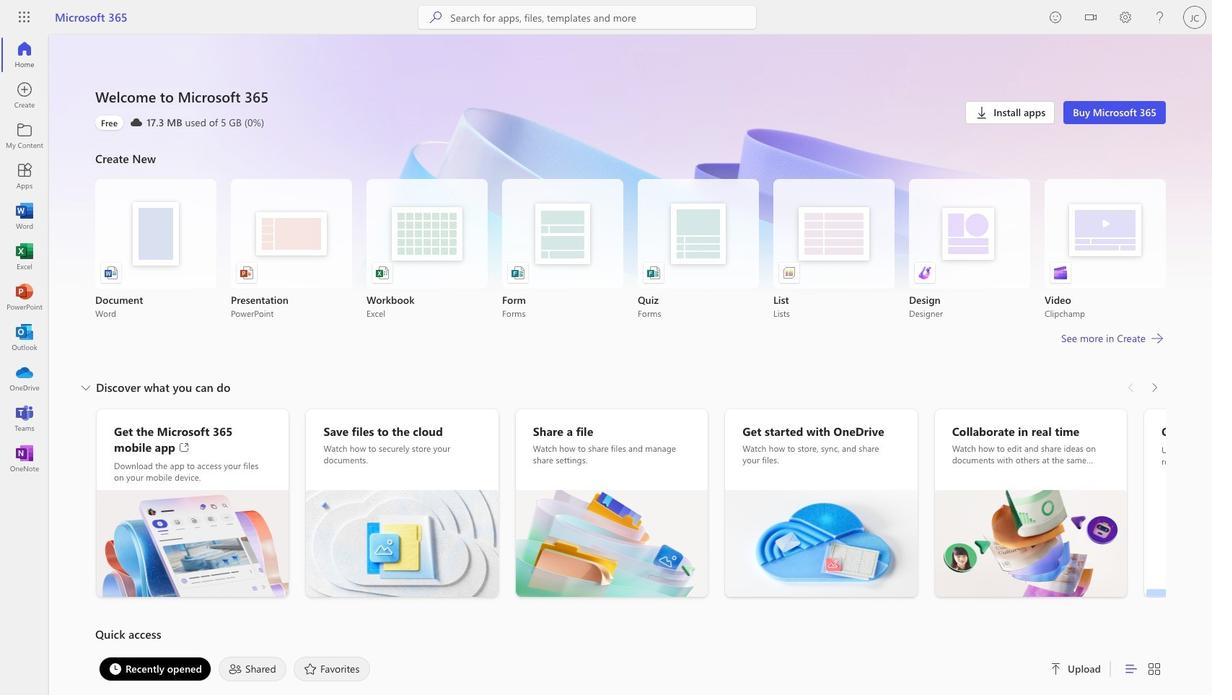 Task type: vqa. For each thing, say whether or not it's contained in the screenshot.
Name Document 2 cell
no



Task type: describe. For each thing, give the bounding box(es) containing it.
3 tab from the left
[[290, 657, 374, 681]]

powerpoint image
[[17, 290, 32, 305]]

onedrive image
[[17, 371, 32, 385]]

jc image
[[1184, 6, 1207, 29]]

grow your business image
[[1145, 490, 1213, 597]]

create image
[[17, 88, 32, 103]]

new quiz image
[[647, 266, 661, 280]]

1 tab from the left
[[95, 657, 215, 681]]

get started with onedrive image
[[726, 490, 918, 597]]

get the microsoft 365 mobile app image
[[97, 490, 289, 597]]

word document image
[[104, 266, 118, 280]]

apps image
[[17, 169, 32, 183]]

powerpoint presentation image
[[240, 266, 254, 280]]

excel workbook image
[[375, 266, 390, 280]]

forms survey image
[[511, 266, 526, 280]]

onenote image
[[17, 452, 32, 466]]

lists list image
[[783, 266, 797, 280]]

outlook image
[[17, 331, 32, 345]]

recently opened element
[[99, 657, 211, 681]]

excel image
[[17, 250, 32, 264]]



Task type: locate. For each thing, give the bounding box(es) containing it.
collaborate in real time image
[[935, 490, 1128, 597]]

save files to the cloud image
[[306, 490, 499, 597]]

2 tab from the left
[[215, 657, 290, 681]]

banner
[[0, 0, 1213, 38]]

None search field
[[419, 6, 757, 29]]

shared element
[[219, 657, 287, 681]]

my content image
[[17, 128, 32, 143]]

tab list
[[95, 653, 1034, 685]]

list
[[95, 179, 1167, 319]]

teams image
[[17, 411, 32, 426]]

favorites element
[[294, 657, 371, 681]]

Search box. Suggestions appear as you type. search field
[[451, 6, 757, 29]]

navigation
[[0, 35, 49, 479]]

tab
[[95, 657, 215, 681], [215, 657, 290, 681], [290, 657, 374, 681]]

home image
[[17, 48, 32, 62]]

application
[[0, 35, 1213, 695]]

share a file image
[[516, 490, 708, 597]]

next image
[[1148, 376, 1162, 399]]

word image
[[17, 209, 32, 224]]

clipchamp video image
[[1054, 266, 1068, 280]]

create new element
[[95, 147, 1167, 376]]

designer design image
[[918, 266, 933, 280], [918, 266, 933, 280]]

this account doesn't have a microsoft 365 subscription. click to view your benefits. tooltip
[[95, 115, 124, 130]]



